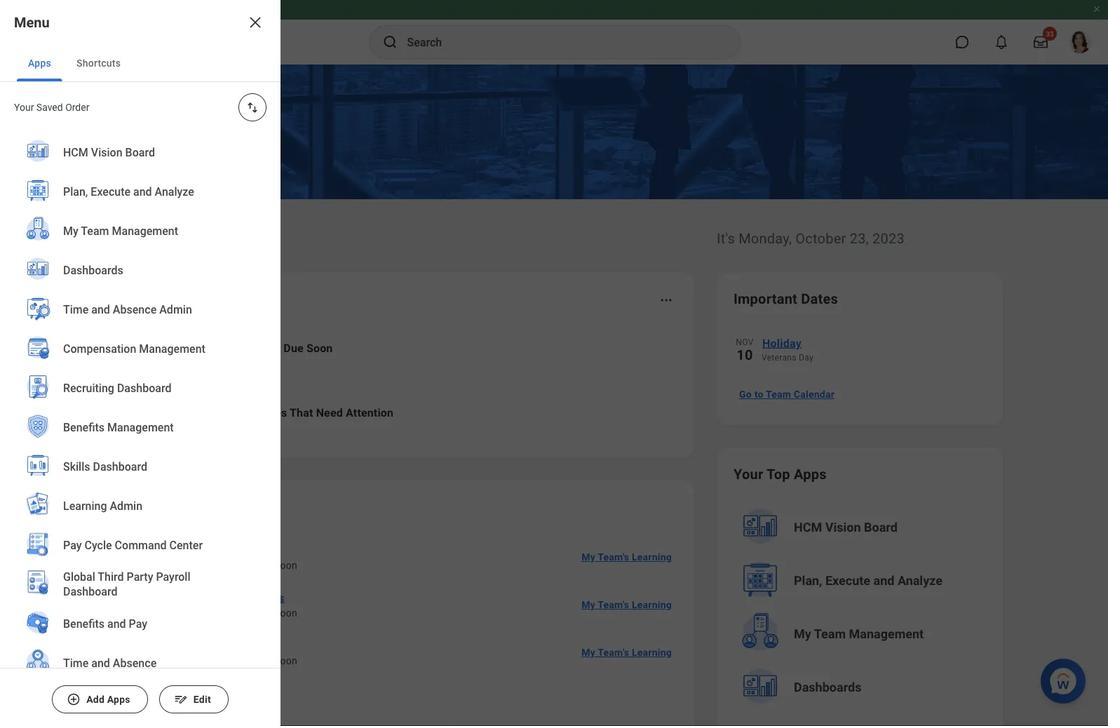 Task type: locate. For each thing, give the bounding box(es) containing it.
2 horizontal spatial apps
[[794, 466, 827, 482]]

0 vertical spatial hcm
[[63, 145, 88, 159]]

1 vertical spatial absence
[[113, 656, 157, 669]]

0 vertical spatial dashboard
[[117, 381, 171, 394]]

hcm inside button
[[794, 520, 822, 535]]

soon inside beth liu required learning due soon
[[274, 559, 297, 571]]

1 horizontal spatial admin
[[159, 303, 192, 316]]

required learning due soon up "edit"
[[170, 655, 297, 666]]

and down hcm vision board link
[[133, 185, 152, 198]]

plan, execute and analyze down hcm vision board button
[[794, 573, 943, 588]]

0 horizontal spatial admin
[[110, 499, 142, 512]]

pay
[[63, 538, 82, 552], [129, 617, 147, 630]]

2 vertical spatial your
[[734, 466, 764, 482]]

management down recruiting dashboard link
[[107, 420, 174, 434]]

management down time and absence admin link
[[139, 342, 205, 355]]

apps inside hello there main content
[[794, 466, 827, 482]]

1 horizontal spatial my team management
[[794, 627, 924, 642]]

and up time and absence
[[107, 617, 126, 630]]

dashboard down global
[[63, 585, 118, 598]]

learning admin
[[63, 499, 142, 512]]

team down plan, execute and analyze link
[[81, 224, 109, 237]]

book open image
[[142, 346, 163, 367]]

1 vertical spatial plan,
[[794, 573, 823, 588]]

plan, execute and analyze inside global navigation dialog
[[63, 185, 194, 198]]

0 horizontal spatial hcm vision board
[[63, 145, 155, 159]]

time for time and absence
[[63, 656, 89, 669]]

and for time and absence
[[91, 656, 110, 669]]

my team management
[[63, 224, 178, 237], [794, 627, 924, 642]]

my team's learning for desjardins
[[582, 599, 672, 610]]

pay cycle command center link
[[17, 525, 264, 566]]

banner
[[0, 0, 1108, 65]]

1 vertical spatial analyze
[[898, 573, 943, 588]]

vision up plan, execute and analyze button
[[825, 520, 861, 535]]

management inside compensation management link
[[139, 342, 205, 355]]

need
[[316, 406, 343, 419]]

holiday button
[[762, 334, 986, 352]]

my for my team's learning button corresponding to desjardins
[[582, 599, 596, 610]]

dashboard inside recruiting dashboard link
[[117, 381, 171, 394]]

add
[[86, 694, 105, 705]]

plan, execute and analyze button
[[735, 556, 988, 606]]

time and absence admin link
[[17, 290, 264, 330]]

required up "edit" button
[[170, 655, 210, 666]]

absence for time and absence admin
[[113, 303, 157, 316]]

apps right add
[[107, 694, 130, 705]]

execute down hcm vision board button
[[826, 573, 871, 588]]

and up compensation
[[91, 303, 110, 316]]

absence inside time and absence link
[[113, 656, 157, 669]]

2 vertical spatial dashboard
[[63, 585, 118, 598]]

dashboard inside skills dashboard link
[[93, 460, 147, 473]]

my team management up dashboards button
[[794, 627, 924, 642]]

1 horizontal spatial apps
[[107, 694, 130, 705]]

1 horizontal spatial board
[[864, 520, 898, 535]]

vision inside hcm vision board link
[[91, 145, 122, 159]]

skills dashboard
[[63, 460, 147, 473]]

due down "desjardins"
[[254, 607, 272, 619]]

dashboards inside global navigation dialog
[[63, 263, 123, 277]]

vision
[[91, 145, 122, 159], [825, 520, 861, 535]]

3 my team's learning button from the top
[[576, 638, 678, 666]]

desjardins
[[230, 591, 285, 604]]

dashboard down book open icon
[[117, 381, 171, 394]]

plus circle image
[[67, 692, 81, 706]]

2 benefits from the top
[[63, 617, 105, 630]]

1 vertical spatial plan, execute and analyze
[[794, 573, 943, 588]]

0 horizontal spatial my team management
[[63, 224, 178, 237]]

apps right top on the right bottom of page
[[794, 466, 827, 482]]

required learning due soon down action
[[187, 341, 333, 355]]

execute down hcm vision board link
[[91, 185, 131, 198]]

0 horizontal spatial board
[[125, 145, 155, 159]]

1 vertical spatial my team management
[[794, 627, 924, 642]]

admin down dashboards link
[[159, 303, 192, 316]]

2 vertical spatial apps
[[107, 694, 130, 705]]

my inside global navigation dialog
[[63, 224, 78, 237]]

soon inside jacqueline desjardins required learning due soon
[[274, 607, 297, 619]]

required down jacqueline
[[170, 607, 210, 619]]

team right to on the right bottom of the page
[[766, 388, 791, 400]]

my
[[63, 224, 78, 237], [582, 551, 596, 563], [582, 599, 596, 610], [794, 627, 811, 642], [582, 647, 596, 658]]

learning inside beth liu required learning due soon
[[212, 559, 252, 571]]

1 vertical spatial hcm vision board
[[794, 520, 898, 535]]

1 vertical spatial my team's learning button
[[576, 591, 678, 619]]

0 vertical spatial pay
[[63, 538, 82, 552]]

0 vertical spatial my team management
[[63, 224, 178, 237]]

required down beth liu button
[[170, 559, 210, 571]]

there
[[164, 222, 223, 249]]

vision up plan, execute and analyze link
[[91, 145, 122, 159]]

analyze inside plan, execute and analyze button
[[898, 573, 943, 588]]

1 team's from the top
[[598, 551, 629, 563]]

my team's learning
[[582, 551, 672, 563], [582, 599, 672, 610], [582, 647, 672, 658]]

due up "desjardins"
[[254, 559, 272, 571]]

sort image
[[246, 100, 260, 114]]

0 vertical spatial benefits
[[63, 420, 105, 434]]

team's for desjardins
[[598, 599, 629, 610]]

benefits down recruiting
[[63, 420, 105, 434]]

0 horizontal spatial apps
[[28, 57, 51, 69]]

team
[[81, 224, 109, 237], [766, 388, 791, 400], [122, 498, 158, 515], [814, 627, 846, 642], [130, 701, 156, 713]]

my team's learning button
[[576, 543, 678, 571], [576, 591, 678, 619], [576, 638, 678, 666]]

1 horizontal spatial hcm
[[794, 520, 822, 535]]

1 horizontal spatial hcm vision board
[[794, 520, 898, 535]]

0 horizontal spatial your
[[14, 101, 34, 113]]

required learning due soon inside team highlights list
[[170, 655, 297, 666]]

required down awaiting your action
[[187, 341, 233, 355]]

due inside beth liu required learning due soon
[[254, 559, 272, 571]]

0 horizontal spatial hcm
[[63, 145, 88, 159]]

your
[[14, 101, 34, 113], [182, 290, 212, 307], [734, 466, 764, 482]]

1 horizontal spatial analyze
[[898, 573, 943, 588]]

hcm vision board
[[63, 145, 155, 159], [794, 520, 898, 535]]

0 vertical spatial hcm vision board
[[63, 145, 155, 159]]

vision inside hcm vision board button
[[825, 520, 861, 535]]

hcm down your top apps
[[794, 520, 822, 535]]

my team's learning for liu
[[582, 551, 672, 563]]

2 team's from the top
[[598, 599, 629, 610]]

my for liu my team's learning button
[[582, 551, 596, 563]]

1 vertical spatial hcm
[[794, 520, 822, 535]]

you
[[187, 406, 206, 419]]

admin up pay cycle command center at the bottom left of the page
[[110, 499, 142, 512]]

1 my team's learning from the top
[[582, 551, 672, 563]]

absence inside time and absence admin link
[[113, 303, 157, 316]]

hcm vision board up plan, execute and analyze link
[[63, 145, 155, 159]]

absence down dashboards link
[[113, 303, 157, 316]]

1 horizontal spatial plan,
[[794, 573, 823, 588]]

awaiting your action
[[122, 290, 258, 307]]

your left action
[[182, 290, 212, 307]]

0 horizontal spatial dashboards
[[63, 263, 123, 277]]

pay left cycle
[[63, 538, 82, 552]]

board up plan, execute and analyze button
[[864, 520, 898, 535]]

due
[[284, 341, 304, 355], [254, 559, 272, 571], [254, 607, 272, 619], [254, 655, 272, 666]]

and down hcm vision board button
[[874, 573, 895, 588]]

team left org
[[130, 701, 156, 713]]

time up "plus circle" icon
[[63, 656, 89, 669]]

due up "you have expenses that need attention"
[[284, 341, 304, 355]]

0 vertical spatial execute
[[91, 185, 131, 198]]

1 vertical spatial your
[[182, 290, 212, 307]]

shortcuts
[[76, 57, 121, 69]]

0 vertical spatial plan, execute and analyze
[[63, 185, 194, 198]]

0 horizontal spatial plan,
[[63, 185, 88, 198]]

1 horizontal spatial vision
[[825, 520, 861, 535]]

2 horizontal spatial your
[[734, 466, 764, 482]]

1 vertical spatial time
[[63, 656, 89, 669]]

0 horizontal spatial execute
[[91, 185, 131, 198]]

dashboard for recruiting dashboard
[[117, 381, 171, 394]]

2 vertical spatial team's
[[598, 647, 629, 658]]

2 my team's learning button from the top
[[576, 591, 678, 619]]

apps
[[28, 57, 51, 69], [794, 466, 827, 482], [107, 694, 130, 705]]

benefits management
[[63, 420, 174, 434]]

1 horizontal spatial pay
[[129, 617, 147, 630]]

veterans
[[762, 353, 797, 363]]

and
[[133, 185, 152, 198], [91, 303, 110, 316], [874, 573, 895, 588], [107, 617, 126, 630], [91, 656, 110, 669]]

management up dashboards button
[[849, 627, 924, 642]]

recruiting dashboard link
[[17, 368, 264, 409]]

0 vertical spatial dashboards
[[63, 263, 123, 277]]

1 my team's learning button from the top
[[576, 543, 678, 571]]

management down plan, execute and analyze link
[[112, 224, 178, 237]]

0 vertical spatial your
[[14, 101, 34, 113]]

required learning due soon
[[187, 341, 333, 355], [170, 655, 297, 666]]

analyze
[[155, 185, 194, 198], [898, 573, 943, 588]]

apps down menu
[[28, 57, 51, 69]]

plan, inside global navigation dialog
[[63, 185, 88, 198]]

0 vertical spatial apps
[[28, 57, 51, 69]]

jacqueline desjardins required learning due soon
[[170, 591, 297, 619]]

2 my team's learning from the top
[[582, 599, 672, 610]]

hcm vision board button
[[735, 502, 988, 553]]

pay cycle command center
[[63, 538, 203, 552]]

board inside hcm vision board link
[[125, 145, 155, 159]]

that
[[290, 406, 313, 419]]

1 horizontal spatial dashboards
[[794, 680, 862, 695]]

list
[[0, 133, 281, 726]]

and up add apps button
[[91, 656, 110, 669]]

1 time from the top
[[63, 303, 89, 316]]

0 horizontal spatial vision
[[91, 145, 122, 159]]

0 vertical spatial plan,
[[63, 185, 88, 198]]

2 time from the top
[[63, 656, 89, 669]]

team's for liu
[[598, 551, 629, 563]]

dashboards down the my team management button
[[794, 680, 862, 695]]

profile logan mcneil element
[[1061, 27, 1100, 58]]

dashboard
[[117, 381, 171, 394], [93, 460, 147, 473], [63, 585, 118, 598]]

to
[[755, 388, 764, 400]]

2 vertical spatial my team's learning
[[582, 647, 672, 658]]

1 vertical spatial benefits
[[63, 617, 105, 630]]

holiday veterans day
[[762, 336, 814, 363]]

plan, execute and analyze link
[[17, 172, 264, 213]]

0 vertical spatial time
[[63, 303, 89, 316]]

1 horizontal spatial execute
[[826, 573, 871, 588]]

nov
[[736, 337, 754, 347]]

1 vertical spatial apps
[[794, 466, 827, 482]]

skills dashboard link
[[17, 447, 264, 488]]

absence down benefits and pay link
[[113, 656, 157, 669]]

edit
[[193, 694, 211, 705]]

1 vertical spatial dashboard
[[93, 460, 147, 473]]

required learning due soon inside button
[[187, 341, 333, 355]]

hello
[[105, 222, 159, 249]]

my team management button
[[735, 609, 988, 659]]

plan, execute and analyze
[[63, 185, 194, 198], [794, 573, 943, 588]]

1 vertical spatial vision
[[825, 520, 861, 535]]

1 vertical spatial team's
[[598, 599, 629, 610]]

my team management inside button
[[794, 627, 924, 642]]

execute inside plan, execute and analyze button
[[826, 573, 871, 588]]

and for time and absence admin
[[91, 303, 110, 316]]

0 vertical spatial required learning due soon
[[187, 341, 333, 355]]

your inside global navigation dialog
[[14, 101, 34, 113]]

1 horizontal spatial plan, execute and analyze
[[794, 573, 943, 588]]

1 benefits from the top
[[63, 420, 105, 434]]

pay up time and absence link
[[129, 617, 147, 630]]

1 vertical spatial dashboards
[[794, 680, 862, 695]]

edit button
[[159, 685, 229, 713]]

day
[[799, 353, 814, 363]]

0 vertical spatial vision
[[91, 145, 122, 159]]

10
[[737, 347, 753, 363]]

0 vertical spatial analyze
[[155, 185, 194, 198]]

time up compensation
[[63, 303, 89, 316]]

2 vertical spatial my team's learning button
[[576, 638, 678, 666]]

0 horizontal spatial analyze
[[155, 185, 194, 198]]

1 vertical spatial required learning due soon
[[170, 655, 297, 666]]

hcm vision board up plan, execute and analyze button
[[794, 520, 898, 535]]

tab list
[[0, 45, 281, 82]]

plan,
[[63, 185, 88, 198], [794, 573, 823, 588]]

1 vertical spatial pay
[[129, 617, 147, 630]]

benefits down global
[[63, 617, 105, 630]]

list containing hcm vision board
[[0, 133, 281, 726]]

plan, execute and analyze down hcm vision board link
[[63, 185, 194, 198]]

calendar
[[794, 388, 835, 400]]

command
[[115, 538, 167, 552]]

dashboard down benefits management
[[93, 460, 147, 473]]

third
[[98, 570, 124, 583]]

learning inside global navigation dialog
[[63, 499, 107, 512]]

dashboards down hello
[[63, 263, 123, 277]]

time
[[63, 303, 89, 316], [63, 656, 89, 669]]

your left top on the right bottom of page
[[734, 466, 764, 482]]

2 absence from the top
[[113, 656, 157, 669]]

board up plan, execute and analyze link
[[125, 145, 155, 159]]

0 vertical spatial my team's learning button
[[576, 543, 678, 571]]

your left saved
[[14, 101, 34, 113]]

0 vertical spatial team's
[[598, 551, 629, 563]]

1 vertical spatial board
[[864, 520, 898, 535]]

1 vertical spatial admin
[[110, 499, 142, 512]]

skills
[[63, 460, 90, 473]]

0 vertical spatial board
[[125, 145, 155, 159]]

x image
[[247, 14, 264, 31]]

my team management down plan, execute and analyze link
[[63, 224, 178, 237]]

soon
[[307, 341, 333, 355], [274, 559, 297, 571], [274, 607, 297, 619], [274, 655, 297, 666]]

team inside global navigation dialog
[[81, 224, 109, 237]]

dashboards
[[63, 263, 123, 277], [794, 680, 862, 695]]

global third party payroll dashboard
[[63, 570, 190, 598]]

important
[[734, 290, 798, 307]]

add apps button
[[52, 685, 148, 713]]

benefits
[[63, 420, 105, 434], [63, 617, 105, 630]]

execute inside plan, execute and analyze link
[[91, 185, 131, 198]]

0 vertical spatial admin
[[159, 303, 192, 316]]

1 vertical spatial execute
[[826, 573, 871, 588]]

1 vertical spatial my team's learning
[[582, 599, 672, 610]]

0 horizontal spatial plan, execute and analyze
[[63, 185, 194, 198]]

0 vertical spatial absence
[[113, 303, 157, 316]]

0 vertical spatial my team's learning
[[582, 551, 672, 563]]

hcm down order
[[63, 145, 88, 159]]

1 absence from the top
[[113, 303, 157, 316]]

management inside benefits management link
[[107, 420, 174, 434]]



Task type: vqa. For each thing, say whether or not it's contained in the screenshot.
top Required Learning Due Soon
yes



Task type: describe. For each thing, give the bounding box(es) containing it.
go to team calendar
[[739, 388, 835, 400]]

saved
[[36, 101, 63, 113]]

your for your top apps
[[734, 466, 764, 482]]

compensation management
[[63, 342, 205, 355]]

go to team calendar button
[[734, 380, 840, 408]]

dates
[[801, 290, 838, 307]]

jacqueline desjardins button
[[164, 589, 290, 606]]

close environment banner image
[[1093, 5, 1101, 13]]

your for your saved order
[[14, 101, 34, 113]]

0 horizontal spatial pay
[[63, 538, 82, 552]]

compensation
[[63, 342, 136, 355]]

due down jacqueline desjardins required learning due soon
[[254, 655, 272, 666]]

you have expenses that need attention button
[[122, 384, 678, 441]]

benefits for benefits and pay
[[63, 617, 105, 630]]

my team management inside global navigation dialog
[[63, 224, 178, 237]]

monday,
[[739, 230, 792, 247]]

absence for time and absence
[[113, 656, 157, 669]]

time and absence link
[[17, 643, 264, 684]]

holiday
[[763, 336, 802, 350]]

3 team's from the top
[[598, 647, 629, 658]]

hello there
[[105, 222, 223, 249]]

dashboards link
[[17, 250, 264, 291]]

team highlights list
[[122, 533, 678, 676]]

required learning due soon button
[[122, 328, 678, 384]]

text edit image
[[174, 692, 188, 706]]

liu
[[197, 543, 213, 557]]

required inside beth liu required learning due soon
[[170, 559, 210, 571]]

due inside button
[[284, 341, 304, 355]]

benefits and pay
[[63, 617, 147, 630]]

management inside the my team management button
[[849, 627, 924, 642]]

search image
[[382, 34, 399, 51]]

and for benefits and pay
[[107, 617, 126, 630]]

expenses
[[238, 406, 287, 419]]

my team management link
[[17, 211, 264, 252]]

it's monday, october 23, 2023
[[717, 230, 905, 247]]

required inside jacqueline desjardins required learning due soon
[[170, 607, 210, 619]]

october
[[796, 230, 846, 247]]

recruiting
[[63, 381, 114, 394]]

center
[[169, 538, 203, 552]]

3 my team's learning from the top
[[582, 647, 672, 658]]

dashboard for skills dashboard
[[93, 460, 147, 473]]

beth
[[170, 543, 194, 557]]

notifications large image
[[995, 35, 1009, 49]]

your saved order
[[14, 101, 89, 113]]

have
[[209, 406, 235, 419]]

1 horizontal spatial your
[[182, 290, 212, 307]]

benefits for benefits management
[[63, 420, 105, 434]]

beth liu required learning due soon
[[170, 543, 297, 571]]

org
[[158, 701, 175, 713]]

my for third my team's learning button from the top
[[582, 647, 596, 658]]

team up dashboards button
[[814, 627, 846, 642]]

time and absence
[[63, 656, 157, 669]]

top
[[767, 466, 790, 482]]

add apps
[[86, 694, 130, 705]]

my team's learning button for desjardins
[[576, 591, 678, 619]]

plan, execute and analyze inside button
[[794, 573, 943, 588]]

learning admin link
[[17, 486, 264, 527]]

hcm vision board link
[[17, 133, 264, 173]]

important dates
[[734, 290, 838, 307]]

nov 10
[[736, 337, 754, 363]]

required inside button
[[187, 341, 233, 355]]

benefits management link
[[17, 408, 264, 448]]

you have expenses that need attention
[[187, 406, 394, 419]]

payroll
[[156, 570, 190, 583]]

soon inside button
[[307, 341, 333, 355]]

time for time and absence admin
[[63, 303, 89, 316]]

team highlights
[[122, 498, 228, 515]]

highlights
[[162, 498, 228, 515]]

dashboards button
[[735, 662, 988, 713]]

board inside hcm vision board button
[[864, 520, 898, 535]]

dashboards inside button
[[794, 680, 862, 695]]

your top apps
[[734, 466, 827, 482]]

2023
[[873, 230, 905, 247]]

menu
[[14, 14, 50, 31]]

action
[[216, 290, 258, 307]]

beth liu button
[[164, 542, 218, 558]]

hcm vision board inside hcm vision board link
[[63, 145, 155, 159]]

global
[[63, 570, 95, 583]]

apps inside tab list
[[28, 57, 51, 69]]

team org chart
[[130, 701, 203, 713]]

learning inside jacqueline desjardins required learning due soon
[[212, 607, 252, 619]]

team org chart button
[[125, 693, 208, 721]]

team up 'command'
[[122, 498, 158, 515]]

chart
[[177, 701, 203, 713]]

tab list containing apps
[[0, 45, 281, 82]]

it's
[[717, 230, 735, 247]]

learning inside button
[[236, 341, 281, 355]]

order
[[65, 101, 89, 113]]

party
[[127, 570, 153, 583]]

analyze inside plan, execute and analyze link
[[155, 185, 194, 198]]

hcm inside list
[[63, 145, 88, 159]]

awaiting your action list
[[122, 328, 678, 441]]

time and absence admin
[[63, 303, 192, 316]]

and inside button
[[874, 573, 895, 588]]

global navigation dialog
[[0, 0, 281, 726]]

attention
[[346, 406, 394, 419]]

recruiting dashboard
[[63, 381, 171, 394]]

23,
[[850, 230, 869, 247]]

dashboard inside global third party payroll dashboard
[[63, 585, 118, 598]]

hello there main content
[[0, 65, 1108, 726]]

shortcuts button
[[65, 45, 132, 81]]

benefits and pay link
[[17, 604, 264, 645]]

plan, inside button
[[794, 573, 823, 588]]

go
[[739, 388, 752, 400]]

hcm vision board inside hcm vision board button
[[794, 520, 898, 535]]

compensation management link
[[17, 329, 264, 370]]

awaiting
[[122, 290, 179, 307]]

management inside my team management link
[[112, 224, 178, 237]]

jacqueline
[[170, 591, 227, 604]]

cycle
[[84, 538, 112, 552]]

apps button
[[17, 45, 62, 81]]

inbox large image
[[1034, 35, 1048, 49]]

due inside jacqueline desjardins required learning due soon
[[254, 607, 272, 619]]

my team's learning button for liu
[[576, 543, 678, 571]]



